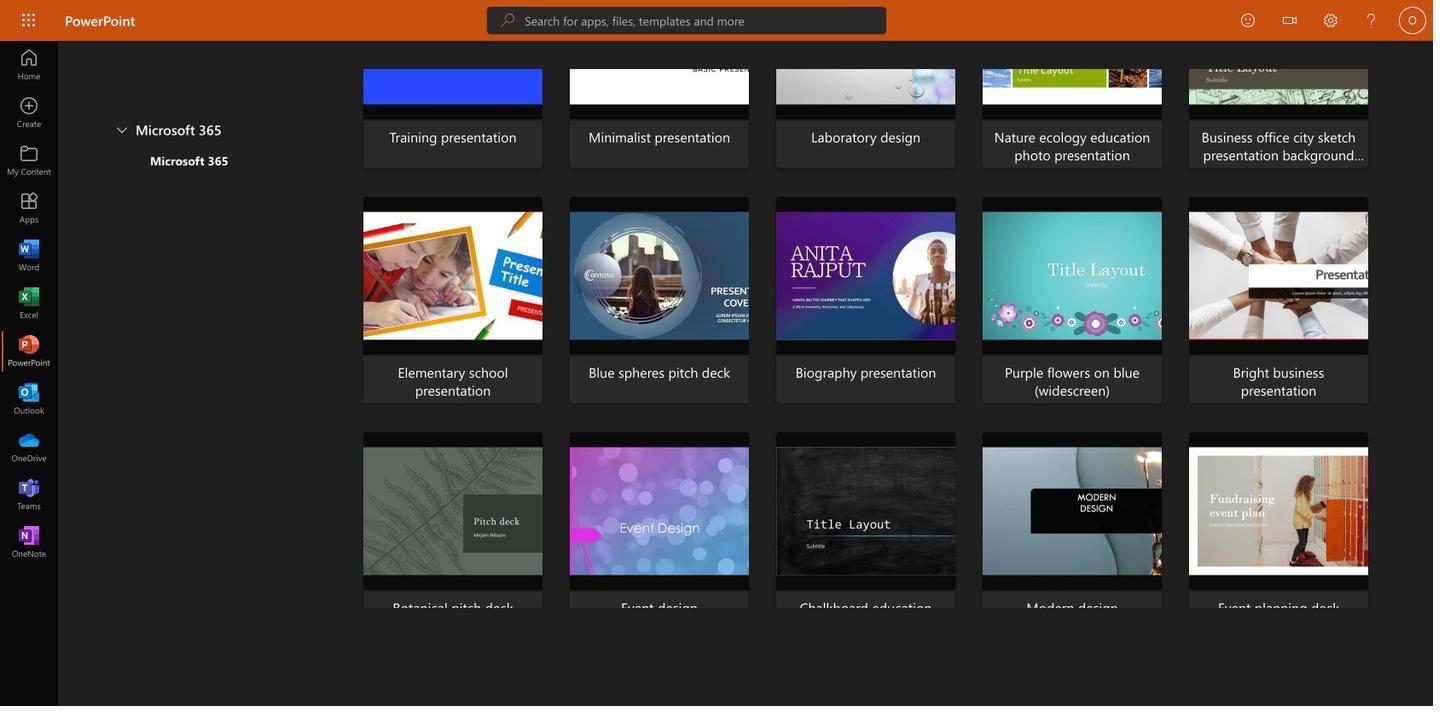 Task type: describe. For each thing, give the bounding box(es) containing it.
onedrive image
[[20, 438, 38, 456]]

outlook image
[[20, 391, 38, 408]]

home image
[[20, 56, 38, 73]]

Search box. Suggestions appear as you type. search field
[[525, 7, 886, 34]]

powerpoint image
[[20, 343, 38, 360]]



Task type: vqa. For each thing, say whether or not it's contained in the screenshot.
Word Document image
no



Task type: locate. For each thing, give the bounding box(es) containing it.
create image
[[20, 104, 38, 121]]

navigation
[[0, 41, 58, 566]]

my content image
[[20, 152, 38, 169]]

None search field
[[487, 7, 886, 34]]

onenote image
[[20, 534, 38, 551]]

application
[[0, 0, 1433, 706]]

word image
[[20, 247, 38, 264]]

main content
[[58, 0, 1433, 639]]

option
[[123, 152, 317, 176]]

teams image
[[20, 486, 38, 503]]

excel image
[[20, 295, 38, 312]]

apps image
[[20, 200, 38, 217]]

banner
[[0, 0, 1433, 44]]



